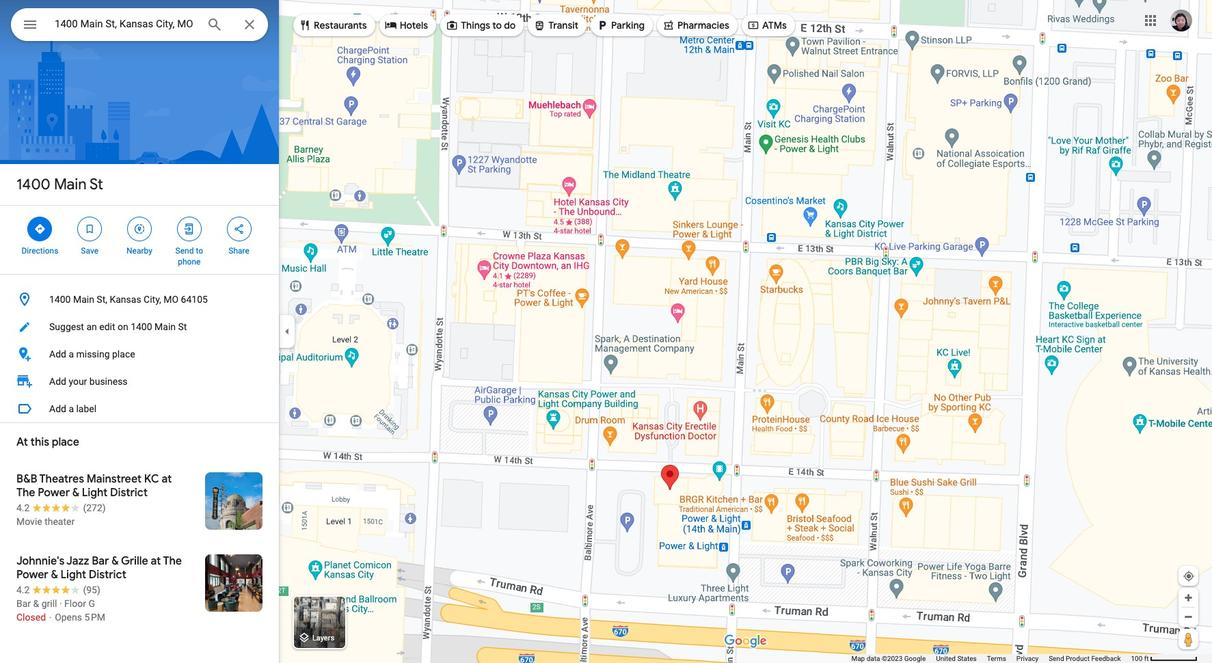 Task type: describe. For each thing, give the bounding box(es) containing it.
0 horizontal spatial place
[[52, 436, 79, 449]]

add for add a missing place
[[49, 349, 66, 360]]

 button
[[11, 8, 49, 44]]

(272)
[[83, 503, 106, 513]]

on
[[118, 321, 128, 332]]

0 vertical spatial st
[[90, 175, 103, 194]]

an
[[86, 321, 97, 332]]

4.2 for johnnie's jazz bar & grille at the power & light district
[[16, 585, 30, 596]]

missing
[[76, 349, 110, 360]]


[[133, 222, 146, 237]]


[[22, 15, 38, 34]]

& inside b&b theatres mainstreet kc at the power & light district
[[72, 486, 79, 500]]

the inside johnnie's jazz bar & grille at the power & light district
[[163, 555, 182, 568]]

privacy
[[1017, 655, 1039, 663]]

johnnie's jazz bar & grille at the power & light district
[[16, 555, 182, 582]]

1400 main st, kansas city, mo 64105 button
[[0, 286, 279, 313]]

google maps element
[[0, 0, 1212, 663]]

add a missing place
[[49, 349, 135, 360]]

phone
[[178, 257, 201, 267]]

100 ft button
[[1131, 655, 1198, 663]]

add a label
[[49, 403, 97, 414]]

suggest
[[49, 321, 84, 332]]

business
[[89, 376, 128, 387]]

b&b theatres mainstreet kc at the power & light district
[[16, 472, 172, 500]]

label
[[76, 403, 97, 414]]

nearby
[[127, 246, 152, 256]]

place inside the add a missing place 'button'
[[112, 349, 135, 360]]

1400 main st main content
[[0, 0, 279, 663]]

grill
[[41, 598, 57, 609]]

at inside johnnie's jazz bar & grille at the power & light district
[[151, 555, 161, 568]]


[[34, 222, 46, 237]]

1400 for 1400 main st
[[16, 175, 50, 194]]

zoom in image
[[1184, 593, 1194, 603]]


[[446, 18, 458, 33]]

at inside b&b theatres mainstreet kc at the power & light district
[[162, 472, 172, 486]]


[[385, 18, 397, 33]]

product
[[1066, 655, 1090, 663]]

 atms
[[747, 18, 787, 33]]

floor
[[64, 598, 86, 609]]

main for st,
[[73, 294, 94, 305]]

layers
[[312, 634, 334, 643]]

 parking
[[596, 18, 645, 33]]

feedback
[[1092, 655, 1121, 663]]

a for label
[[69, 403, 74, 414]]

100 ft
[[1131, 655, 1149, 663]]

 things to do
[[446, 18, 516, 33]]

google account: michele murakami  
(michele.murakami@adept.ai) image
[[1171, 9, 1192, 31]]

united states button
[[936, 654, 977, 663]]

4.2 stars 272 reviews image
[[16, 501, 106, 515]]

show street view coverage image
[[1179, 629, 1199, 650]]

send product feedback button
[[1049, 654, 1121, 663]]

power inside johnnie's jazz bar & grille at the power & light district
[[16, 568, 48, 582]]

mainstreet
[[87, 472, 142, 486]]

ft
[[1144, 655, 1149, 663]]

mo
[[164, 294, 179, 305]]


[[233, 222, 245, 237]]

google
[[904, 655, 926, 663]]


[[183, 222, 195, 237]]

100
[[1131, 655, 1143, 663]]

show your location image
[[1183, 570, 1195, 583]]

pharmacies
[[678, 19, 729, 31]]

district inside b&b theatres mainstreet kc at the power & light district
[[110, 486, 148, 500]]

add a label button
[[0, 395, 279, 423]]

power inside b&b theatres mainstreet kc at the power & light district
[[38, 486, 70, 500]]

movie
[[16, 516, 42, 527]]

a for missing
[[69, 349, 74, 360]]

terms button
[[987, 654, 1006, 663]]

jazz
[[66, 555, 89, 568]]

kansas
[[110, 294, 141, 305]]

states
[[957, 655, 977, 663]]

do
[[504, 19, 516, 31]]

at
[[16, 436, 28, 449]]

(95)
[[83, 585, 100, 596]]

things
[[461, 19, 490, 31]]

g
[[88, 598, 95, 609]]

& inside bar & grill · floor g closed ⋅ opens 5 pm
[[33, 598, 39, 609]]

b&b
[[16, 472, 37, 486]]


[[663, 18, 675, 33]]

save
[[81, 246, 98, 256]]

add for add your business
[[49, 376, 66, 387]]

this
[[30, 436, 49, 449]]

johnnie's
[[16, 555, 64, 568]]

5 pm
[[84, 612, 105, 623]]

hotels
[[400, 19, 428, 31]]

2 vertical spatial 1400
[[131, 321, 152, 332]]

1400 main st, kansas city, mo 64105
[[49, 294, 208, 305]]

send product feedback
[[1049, 655, 1121, 663]]

send for send product feedback
[[1049, 655, 1064, 663]]



Task type: vqa. For each thing, say whether or not it's contained in the screenshot.


Task type: locate. For each thing, give the bounding box(es) containing it.
& up 4.2 stars 95 reviews image
[[51, 568, 58, 582]]

actions for 1400 main st region
[[0, 206, 279, 274]]

1 vertical spatial to
[[196, 246, 203, 256]]

transit
[[549, 19, 578, 31]]

share
[[229, 246, 249, 256]]


[[533, 18, 546, 33]]

data
[[867, 655, 880, 663]]

·
[[59, 598, 62, 609]]

st inside button
[[178, 321, 187, 332]]

1 a from the top
[[69, 349, 74, 360]]

parking
[[611, 19, 645, 31]]

1 vertical spatial bar
[[16, 598, 31, 609]]

a inside button
[[69, 403, 74, 414]]

add left your
[[49, 376, 66, 387]]

to up phone
[[196, 246, 203, 256]]

add your business link
[[0, 368, 279, 395]]

atms
[[762, 19, 787, 31]]

st up ""
[[90, 175, 103, 194]]

1 horizontal spatial st
[[178, 321, 187, 332]]

footer containing map data ©2023 google
[[852, 654, 1131, 663]]

1 vertical spatial 4.2
[[16, 585, 30, 596]]

0 vertical spatial to
[[492, 19, 502, 31]]

at right the 'grille'
[[151, 555, 161, 568]]

privacy button
[[1017, 654, 1039, 663]]

bar up closed
[[16, 598, 31, 609]]

1400
[[16, 175, 50, 194], [49, 294, 71, 305], [131, 321, 152, 332]]

power up the 4.2 stars 272 reviews 'image'
[[38, 486, 70, 500]]

bar right "jazz"
[[92, 555, 109, 568]]

add your business
[[49, 376, 128, 387]]

theater
[[45, 516, 75, 527]]

suggest an edit on 1400 main st button
[[0, 313, 279, 340]]

1 vertical spatial 1400
[[49, 294, 71, 305]]

at this place
[[16, 436, 79, 449]]

4.2 up closed
[[16, 585, 30, 596]]

&
[[72, 486, 79, 500], [112, 555, 119, 568], [51, 568, 58, 582], [33, 598, 39, 609]]

st,
[[97, 294, 107, 305]]

closed
[[16, 612, 46, 623]]

united states
[[936, 655, 977, 663]]

1 add from the top
[[49, 349, 66, 360]]

bar inside bar & grill · floor g closed ⋅ opens 5 pm
[[16, 598, 31, 609]]

a inside 'button'
[[69, 349, 74, 360]]

edit
[[99, 321, 115, 332]]

at
[[162, 472, 172, 486], [151, 555, 161, 568]]

0 vertical spatial power
[[38, 486, 70, 500]]

light
[[82, 486, 107, 500], [61, 568, 86, 582]]

0 vertical spatial 4.2
[[16, 503, 30, 513]]

kc
[[144, 472, 159, 486]]

collapse side panel image
[[280, 324, 295, 339]]

bar & grill · floor g closed ⋅ opens 5 pm
[[16, 598, 105, 623]]

0 horizontal spatial at
[[151, 555, 161, 568]]

& up the 4.2 stars 272 reviews 'image'
[[72, 486, 79, 500]]

1 vertical spatial send
[[1049, 655, 1064, 663]]

1 4.2 from the top
[[16, 503, 30, 513]]

city,
[[144, 294, 161, 305]]

& left the 'grille'
[[112, 555, 119, 568]]

1 vertical spatial main
[[73, 294, 94, 305]]

3 add from the top
[[49, 403, 66, 414]]

to
[[492, 19, 502, 31], [196, 246, 203, 256]]

to left the do
[[492, 19, 502, 31]]

to inside the  things to do
[[492, 19, 502, 31]]

1 vertical spatial power
[[16, 568, 48, 582]]

1400 up 'suggest'
[[49, 294, 71, 305]]

suggest an edit on 1400 main st
[[49, 321, 187, 332]]

0 vertical spatial 1400
[[16, 175, 50, 194]]


[[596, 18, 609, 33]]

1 horizontal spatial at
[[162, 472, 172, 486]]

0 vertical spatial the
[[16, 486, 35, 500]]

send for send to phone
[[175, 246, 194, 256]]

a
[[69, 349, 74, 360], [69, 403, 74, 414]]

send inside button
[[1049, 655, 1064, 663]]

add for add a label
[[49, 403, 66, 414]]

add
[[49, 349, 66, 360], [49, 376, 66, 387], [49, 403, 66, 414]]

4.2 stars 95 reviews image
[[16, 583, 100, 597]]

2 vertical spatial add
[[49, 403, 66, 414]]

st down mo
[[178, 321, 187, 332]]

1 horizontal spatial bar
[[92, 555, 109, 568]]

opens
[[55, 612, 82, 623]]

0 horizontal spatial the
[[16, 486, 35, 500]]

the right the 'grille'
[[163, 555, 182, 568]]

0 horizontal spatial st
[[90, 175, 103, 194]]

0 horizontal spatial send
[[175, 246, 194, 256]]

place down on
[[112, 349, 135, 360]]

restaurants
[[314, 19, 367, 31]]

main for st
[[54, 175, 87, 194]]

the up movie
[[16, 486, 35, 500]]

to inside send to phone
[[196, 246, 203, 256]]

1 vertical spatial light
[[61, 568, 86, 582]]

0 horizontal spatial bar
[[16, 598, 31, 609]]

add left label
[[49, 403, 66, 414]]

 pharmacies
[[663, 18, 729, 33]]

power
[[38, 486, 70, 500], [16, 568, 48, 582]]

footer inside google maps "element"
[[852, 654, 1131, 663]]

add down 'suggest'
[[49, 349, 66, 360]]

1400 for 1400 main st, kansas city, mo 64105
[[49, 294, 71, 305]]

send inside send to phone
[[175, 246, 194, 256]]

& left grill
[[33, 598, 39, 609]]

1 horizontal spatial the
[[163, 555, 182, 568]]

0 vertical spatial send
[[175, 246, 194, 256]]

1 vertical spatial a
[[69, 403, 74, 414]]

light inside johnnie's jazz bar & grille at the power & light district
[[61, 568, 86, 582]]

4.2 for b&b theatres mainstreet kc at the power & light district
[[16, 503, 30, 513]]

place
[[112, 349, 135, 360], [52, 436, 79, 449]]

light up (272)
[[82, 486, 107, 500]]

send up phone
[[175, 246, 194, 256]]

1400 up ''
[[16, 175, 50, 194]]

add a missing place button
[[0, 340, 279, 368]]

footer
[[852, 654, 1131, 663]]

send to phone
[[175, 246, 203, 267]]

1400 main st
[[16, 175, 103, 194]]

1400 Main St, Kansas City, MO 64105 field
[[11, 8, 268, 41]]

©2023
[[882, 655, 903, 663]]


[[84, 222, 96, 237]]

1 vertical spatial at
[[151, 555, 161, 568]]

 hotels
[[385, 18, 428, 33]]

0 vertical spatial light
[[82, 486, 107, 500]]

0 vertical spatial main
[[54, 175, 87, 194]]

4.2 inside image
[[16, 585, 30, 596]]

 restaurants
[[299, 18, 367, 33]]

power up 4.2 stars 95 reviews image
[[16, 568, 48, 582]]

0 horizontal spatial to
[[196, 246, 203, 256]]

district inside johnnie's jazz bar & grille at the power & light district
[[89, 568, 126, 582]]

movie theater
[[16, 516, 75, 527]]

0 vertical spatial place
[[112, 349, 135, 360]]

send left product
[[1049, 655, 1064, 663]]

united
[[936, 655, 956, 663]]

0 vertical spatial a
[[69, 349, 74, 360]]

add inside button
[[49, 403, 66, 414]]

1 vertical spatial add
[[49, 376, 66, 387]]

zoom out image
[[1184, 612, 1194, 622]]

1 vertical spatial place
[[52, 436, 79, 449]]

1400 right on
[[131, 321, 152, 332]]

bar inside johnnie's jazz bar & grille at the power & light district
[[92, 555, 109, 568]]

2 a from the top
[[69, 403, 74, 414]]

0 vertical spatial bar
[[92, 555, 109, 568]]

64105
[[181, 294, 208, 305]]

1 vertical spatial the
[[163, 555, 182, 568]]

2 add from the top
[[49, 376, 66, 387]]

none field inside 1400 main st, kansas city, mo 64105 field
[[55, 16, 196, 32]]

4.2 inside 'image'
[[16, 503, 30, 513]]

terms
[[987, 655, 1006, 663]]

place right the this
[[52, 436, 79, 449]]

directions
[[22, 246, 58, 256]]

theatres
[[39, 472, 84, 486]]

1 horizontal spatial place
[[112, 349, 135, 360]]

 transit
[[533, 18, 578, 33]]

grille
[[121, 555, 148, 568]]

2 4.2 from the top
[[16, 585, 30, 596]]

0 vertical spatial at
[[162, 472, 172, 486]]

your
[[69, 376, 87, 387]]

1 vertical spatial st
[[178, 321, 187, 332]]

main up ""
[[54, 175, 87, 194]]

1 horizontal spatial send
[[1049, 655, 1064, 663]]

2 vertical spatial main
[[155, 321, 176, 332]]

4.2 up movie
[[16, 503, 30, 513]]

district
[[110, 486, 148, 500], [89, 568, 126, 582]]

light inside b&b theatres mainstreet kc at the power & light district
[[82, 486, 107, 500]]

at right kc
[[162, 472, 172, 486]]

the inside b&b theatres mainstreet kc at the power & light district
[[16, 486, 35, 500]]

map data ©2023 google
[[852, 655, 926, 663]]

a left missing
[[69, 349, 74, 360]]

add inside 'button'
[[49, 349, 66, 360]]

0 vertical spatial add
[[49, 349, 66, 360]]


[[299, 18, 311, 33]]

main down mo
[[155, 321, 176, 332]]

main left st,
[[73, 294, 94, 305]]

None field
[[55, 16, 196, 32]]

 search field
[[11, 8, 268, 44]]

0 vertical spatial district
[[110, 486, 148, 500]]

1 horizontal spatial to
[[492, 19, 502, 31]]

a left label
[[69, 403, 74, 414]]

1 vertical spatial district
[[89, 568, 126, 582]]

light up 4.2 stars 95 reviews image
[[61, 568, 86, 582]]



